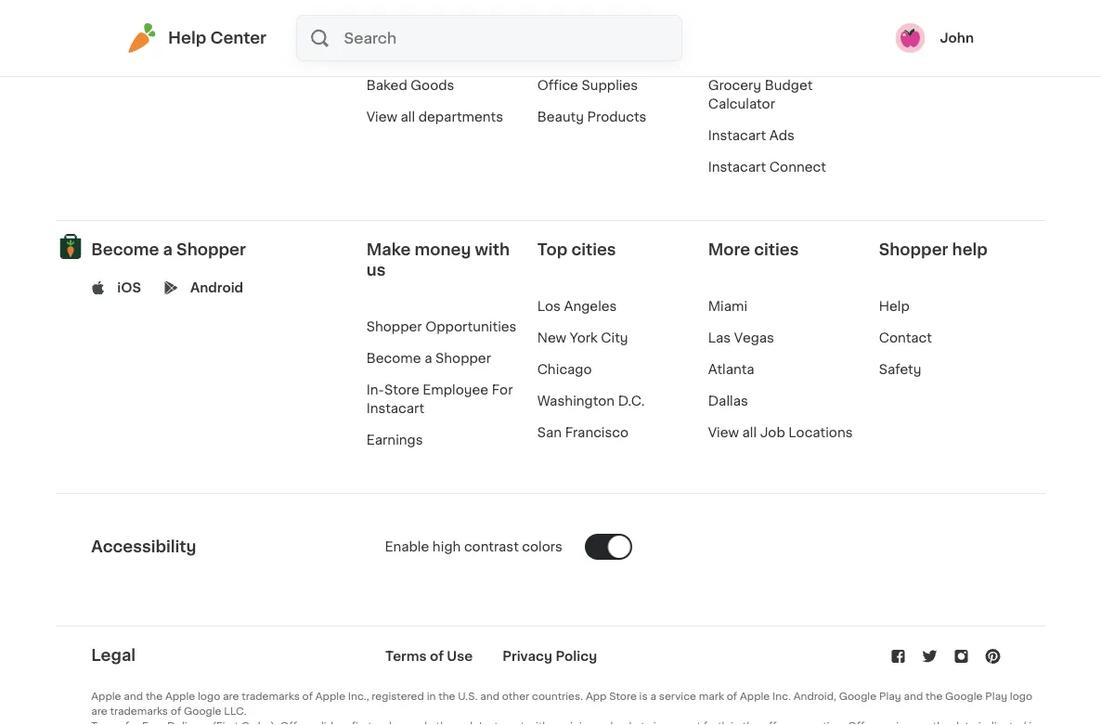 Task type: describe. For each thing, give the bounding box(es) containing it.
view for view all job locations
[[708, 426, 739, 439]]

all for job
[[742, 426, 757, 439]]

vegas
[[734, 332, 774, 345]]

job
[[760, 426, 785, 439]]

use
[[447, 650, 473, 663]]

1 and from the left
[[124, 692, 143, 702]]

high
[[433, 541, 461, 554]]

promotion.
[[790, 721, 845, 725]]

instacart down calculator
[[708, 129, 766, 142]]

more cities
[[708, 242, 799, 258]]

contact
[[879, 332, 932, 345]]

us
[[367, 262, 386, 278]]

instacart connect link
[[708, 161, 826, 174]]

help link for shop by location
[[879, 16, 910, 29]]

contrast
[[464, 541, 519, 554]]

first
[[352, 721, 372, 725]]

a up android play store logo
[[163, 242, 173, 258]]

0 horizontal spatial in
[[427, 692, 436, 702]]

instacart shopper app logo image
[[55, 231, 86, 262]]

2 horizontal spatial google
[[945, 692, 983, 702]]

3 apple from the left
[[316, 692, 345, 702]]

1 play from the left
[[879, 692, 901, 702]]

store inside in-store employee for instacart
[[384, 384, 419, 397]]

1 vertical spatial trademarks
[[110, 706, 168, 717]]

beauty
[[537, 111, 584, 124]]

inc.,
[[348, 692, 369, 702]]

help inside 'link'
[[168, 30, 206, 46]]

colors
[[522, 541, 563, 554]]

through
[[436, 721, 477, 725]]

0 vertical spatial trademarks
[[242, 692, 300, 702]]

expires
[[878, 721, 915, 725]]

earnings
[[367, 434, 423, 447]]

household essentials
[[537, 47, 678, 60]]

food
[[413, 47, 446, 60]]

instacart inside in-store employee for instacart
[[367, 402, 425, 415]]

help center link
[[127, 23, 267, 53]]

1 vertical spatial in
[[731, 721, 740, 725]]

organic grocery
[[537, 16, 646, 29]]

san francisco
[[537, 426, 629, 439]]

beauty products
[[537, 111, 647, 124]]

order):
[[241, 721, 278, 725]]

washington d.c.
[[537, 395, 645, 408]]

help
[[952, 242, 988, 258]]

office
[[537, 79, 578, 92]]

1 apple from the left
[[91, 692, 121, 702]]

Search search field
[[342, 16, 682, 60]]

san francisco link
[[537, 426, 629, 439]]

las vegas
[[708, 332, 774, 345]]

of up delivery
[[171, 706, 181, 717]]

view all job locations link
[[708, 426, 853, 439]]

safety
[[879, 363, 922, 376]]

instacart ads link
[[708, 129, 795, 142]]

for
[[492, 384, 513, 397]]

york
[[570, 332, 598, 345]]

supplies
[[582, 79, 638, 92]]

chicago
[[537, 363, 592, 376]]

accessibility
[[91, 539, 196, 555]]

view all job locations
[[708, 426, 853, 439]]

connect
[[770, 161, 826, 174]]

1 offer from the left
[[280, 721, 307, 725]]

mark
[[699, 692, 724, 702]]

city
[[601, 332, 628, 345]]

delivery
[[167, 721, 210, 725]]

0 horizontal spatial become a shopper
[[91, 242, 246, 258]]

ads
[[770, 129, 795, 142]]

grocery budget calculator link
[[708, 79, 813, 111]]

privacy
[[503, 650, 553, 663]]

made
[[405, 721, 434, 725]]

organic grocery link
[[537, 16, 646, 29]]

instacart ads
[[708, 129, 795, 142]]

privacy policy
[[503, 650, 597, 663]]

terms of use link
[[385, 650, 473, 663]]

user avatar image
[[896, 23, 925, 53]]

dallas link
[[708, 395, 748, 408]]

instacart down instacart ads link
[[708, 161, 766, 174]]

money
[[415, 242, 471, 258]]

registered
[[372, 692, 424, 702]]

twitter image
[[921, 647, 939, 666]]

seafood link
[[367, 16, 421, 29]]

1 on from the left
[[336, 721, 349, 725]]

las
[[708, 332, 731, 345]]

shopper left the help
[[879, 242, 949, 258]]

atlanta link
[[708, 363, 754, 376]]

john
[[940, 32, 974, 45]]

store inside apple and the apple logo are trademarks of apple inc., registered in the u.s. and other countries. app store is a service mark of apple inc. android, google play and the google play logo are trademarks of google llc. terms for free delivery (first order): offer valid on first order made through instacart with a minimum basket size as set forth in the offer promotion. offer expires on the date indicated
[[609, 692, 637, 702]]

2 on from the left
[[917, 721, 930, 725]]

earnings link
[[367, 434, 423, 447]]

shopper opportunities link
[[367, 320, 517, 333]]

view all departments
[[367, 111, 503, 124]]

1 vertical spatial become a shopper
[[367, 352, 491, 365]]

shop by location
[[879, 47, 994, 60]]

location
[[937, 47, 994, 60]]

of up valid
[[302, 692, 313, 702]]

2 apple from the left
[[165, 692, 195, 702]]

other
[[502, 692, 530, 702]]

view for view all departments
[[367, 111, 397, 124]]

android,
[[794, 692, 837, 702]]

terms inside apple and the apple logo are trademarks of apple inc., registered in the u.s. and other countries. app store is a service mark of apple inc. android, google play and the google play logo are trademarks of google llc. terms for free delivery (first order): offer valid on first order made through instacart with a minimum basket size as set forth in the offer promotion. offer expires on the date indicated
[[91, 721, 123, 725]]

cities for top cities
[[571, 242, 616, 258]]

pantry food
[[367, 47, 446, 60]]

washington d.c. link
[[537, 395, 645, 408]]

products
[[587, 111, 647, 124]]

1 horizontal spatial terms
[[385, 650, 427, 663]]

john link
[[896, 23, 974, 53]]

a down "shopper opportunities" link
[[425, 352, 432, 365]]

with inside 'make money with us'
[[475, 242, 510, 258]]

2 and from the left
[[480, 692, 500, 702]]

help link for contact
[[879, 300, 910, 313]]

service
[[659, 692, 696, 702]]

baked goods link
[[367, 79, 454, 92]]

shopper up android
[[176, 242, 246, 258]]

household
[[537, 47, 608, 60]]

pantry food link
[[367, 47, 446, 60]]

help for contact
[[879, 300, 910, 313]]

shopper opportunities
[[367, 320, 517, 333]]

household essentials link
[[537, 47, 678, 60]]

2 play from the left
[[986, 692, 1008, 702]]

in-
[[367, 384, 384, 397]]

instagram image
[[952, 647, 971, 666]]

a down countries.
[[552, 721, 558, 725]]

with inside apple and the apple logo are trademarks of apple inc., registered in the u.s. and other countries. app store is a service mark of apple inc. android, google play and the google play logo are trademarks of google llc. terms for free delivery (first order): offer valid on first order made through instacart with a minimum basket size as set forth in the offer promotion. offer expires on the date indicated
[[527, 721, 549, 725]]



Task type: vqa. For each thing, say whether or not it's contained in the screenshot.
promotion.
yes



Task type: locate. For each thing, give the bounding box(es) containing it.
0 horizontal spatial play
[[879, 692, 901, 702]]

grocery inside grocery budget calculator
[[708, 79, 762, 92]]

1 vertical spatial store
[[609, 692, 637, 702]]

top
[[537, 242, 568, 258]]

1 horizontal spatial become a shopper
[[367, 352, 491, 365]]

0 vertical spatial view
[[367, 111, 397, 124]]

3 and from the left
[[904, 692, 923, 702]]

cities right 'top'
[[571, 242, 616, 258]]

become a shopper link
[[367, 352, 491, 365]]

help link up contact
[[879, 300, 910, 313]]

apple up valid
[[316, 692, 345, 702]]

shop
[[879, 47, 913, 60]]

1 horizontal spatial become
[[367, 352, 421, 365]]

instacart image
[[127, 23, 157, 53]]

1 vertical spatial help link
[[879, 300, 910, 313]]

grocery up household essentials link
[[593, 16, 646, 29]]

0 vertical spatial become
[[91, 242, 159, 258]]

1 horizontal spatial and
[[480, 692, 500, 702]]

1 horizontal spatial all
[[742, 426, 757, 439]]

all left 'job'
[[742, 426, 757, 439]]

help for shop by location
[[879, 16, 910, 29]]

0 vertical spatial in
[[427, 692, 436, 702]]

1 horizontal spatial grocery
[[708, 79, 762, 92]]

1 horizontal spatial on
[[917, 721, 930, 725]]

cities for more cities
[[754, 242, 799, 258]]

0 vertical spatial grocery
[[593, 16, 646, 29]]

safety link
[[879, 363, 922, 376]]

1 horizontal spatial play
[[986, 692, 1008, 702]]

contact link
[[879, 332, 932, 345]]

2 cities from the left
[[754, 242, 799, 258]]

store left "is"
[[609, 692, 637, 702]]

with down countries.
[[527, 721, 549, 725]]

washington
[[537, 395, 615, 408]]

0 vertical spatial help
[[879, 16, 910, 29]]

1 vertical spatial view
[[708, 426, 739, 439]]

1 horizontal spatial with
[[527, 721, 549, 725]]

as
[[670, 721, 682, 725]]

in right forth on the right bottom
[[731, 721, 740, 725]]

cities right more
[[754, 242, 799, 258]]

app
[[586, 692, 607, 702]]

office supplies
[[537, 79, 638, 92]]

new
[[537, 332, 567, 345]]

top cities
[[537, 242, 616, 258]]

1 vertical spatial are
[[91, 706, 107, 717]]

ios app store logo image
[[91, 281, 105, 295]]

instacart down in-
[[367, 402, 425, 415]]

offer
[[280, 721, 307, 725], [848, 721, 875, 725]]

1 vertical spatial grocery
[[708, 79, 762, 92]]

2 logo from the left
[[1010, 692, 1033, 702]]

miami link
[[708, 300, 748, 313]]

apple up delivery
[[165, 692, 195, 702]]

1 horizontal spatial logo
[[1010, 692, 1033, 702]]

of left use
[[430, 650, 444, 663]]

los
[[537, 300, 561, 313]]

view
[[367, 111, 397, 124], [708, 426, 739, 439]]

store
[[384, 384, 419, 397], [609, 692, 637, 702]]

(first
[[212, 721, 239, 725]]

1 horizontal spatial in
[[731, 721, 740, 725]]

grocery up calculator
[[708, 79, 762, 92]]

the left date
[[933, 721, 950, 725]]

android link
[[190, 279, 243, 297]]

by
[[916, 47, 934, 60]]

indicated
[[978, 721, 1027, 725]]

become up ios link
[[91, 242, 159, 258]]

1 horizontal spatial cities
[[754, 242, 799, 258]]

atlanta
[[708, 363, 754, 376]]

basket
[[611, 721, 645, 725]]

1 vertical spatial terms
[[91, 721, 123, 725]]

store down become a shopper "link"
[[384, 384, 419, 397]]

0 vertical spatial all
[[401, 111, 415, 124]]

forth
[[704, 721, 728, 725]]

0 horizontal spatial offer
[[280, 721, 307, 725]]

in up made
[[427, 692, 436, 702]]

0 horizontal spatial trademarks
[[110, 706, 168, 717]]

0 horizontal spatial store
[[384, 384, 419, 397]]

0 vertical spatial become a shopper
[[91, 242, 246, 258]]

terms up 'registered'
[[385, 650, 427, 663]]

1 vertical spatial with
[[527, 721, 549, 725]]

0 horizontal spatial on
[[336, 721, 349, 725]]

order
[[375, 721, 402, 725]]

on right expires
[[917, 721, 930, 725]]

0 horizontal spatial grocery
[[593, 16, 646, 29]]

help
[[879, 16, 910, 29], [168, 30, 206, 46], [879, 300, 910, 313]]

the left u.s.
[[438, 692, 455, 702]]

1 horizontal spatial store
[[609, 692, 637, 702]]

seafood
[[367, 16, 421, 29]]

los angeles
[[537, 300, 617, 313]]

and up for
[[124, 692, 143, 702]]

are up llc.
[[223, 692, 239, 702]]

the left offer
[[743, 721, 760, 725]]

help up contact
[[879, 300, 910, 313]]

android
[[190, 281, 243, 294]]

1 horizontal spatial trademarks
[[242, 692, 300, 702]]

shopper help
[[879, 242, 988, 258]]

llc.
[[224, 706, 247, 717]]

become a shopper up android play store logo
[[91, 242, 246, 258]]

view all departments link
[[367, 111, 503, 124]]

policy
[[556, 650, 597, 663]]

view down dallas link
[[708, 426, 739, 439]]

google up delivery
[[184, 706, 221, 717]]

1 logo from the left
[[198, 692, 220, 702]]

of right mark
[[727, 692, 738, 702]]

trademarks up for
[[110, 706, 168, 717]]

office supplies link
[[537, 79, 638, 92]]

0 vertical spatial are
[[223, 692, 239, 702]]

the up free
[[146, 692, 163, 702]]

become a shopper
[[91, 242, 246, 258], [367, 352, 491, 365]]

apple down 'legal'
[[91, 692, 121, 702]]

2 offer from the left
[[848, 721, 875, 725]]

size
[[648, 721, 668, 725]]

a
[[163, 242, 173, 258], [425, 352, 432, 365], [650, 692, 656, 702], [552, 721, 558, 725]]

become a shopper down "shopper opportunities" link
[[367, 352, 491, 365]]

minimum
[[560, 721, 608, 725]]

shopper
[[176, 242, 246, 258], [879, 242, 949, 258], [367, 320, 422, 333], [436, 352, 491, 365]]

offer left valid
[[280, 721, 307, 725]]

0 vertical spatial help link
[[879, 16, 910, 29]]

francisco
[[565, 426, 629, 439]]

logo
[[198, 692, 220, 702], [1010, 692, 1033, 702]]

help up shop
[[879, 16, 910, 29]]

instacart down the other
[[479, 721, 525, 725]]

4 apple from the left
[[740, 692, 770, 702]]

enable
[[385, 541, 429, 554]]

1 help link from the top
[[879, 16, 910, 29]]

0 horizontal spatial logo
[[198, 692, 220, 702]]

1 cities from the left
[[571, 242, 616, 258]]

1 horizontal spatial view
[[708, 426, 739, 439]]

make money with us
[[367, 242, 510, 278]]

1 horizontal spatial are
[[223, 692, 239, 702]]

offer left expires
[[848, 721, 875, 725]]

pantry
[[367, 47, 409, 60]]

instacart
[[708, 129, 766, 142], [708, 161, 766, 174], [367, 402, 425, 415], [479, 721, 525, 725]]

help link
[[879, 16, 910, 29], [879, 300, 910, 313]]

on left first
[[336, 721, 349, 725]]

chicago link
[[537, 363, 592, 376]]

play up expires
[[879, 692, 901, 702]]

0 vertical spatial store
[[384, 384, 419, 397]]

facebook image
[[889, 647, 908, 666]]

0 horizontal spatial all
[[401, 111, 415, 124]]

0 horizontal spatial become
[[91, 242, 159, 258]]

date
[[953, 721, 976, 725]]

1 horizontal spatial offer
[[848, 721, 875, 725]]

become up in-
[[367, 352, 421, 365]]

instacart inside apple and the apple logo are trademarks of apple inc., registered in the u.s. and other countries. app store is a service mark of apple inc. android, google play and the google play logo are trademarks of google llc. terms for free delivery (first order): offer valid on first order made through instacart with a minimum basket size as set forth in the offer promotion. offer expires on the date indicated
[[479, 721, 525, 725]]

terms left for
[[91, 721, 123, 725]]

budget
[[765, 79, 813, 92]]

the down twitter "image"
[[926, 692, 943, 702]]

dallas
[[708, 395, 748, 408]]

1 vertical spatial help
[[168, 30, 206, 46]]

0 horizontal spatial are
[[91, 706, 107, 717]]

logo up the (first
[[198, 692, 220, 702]]

trademarks up order):
[[242, 692, 300, 702]]

los angeles link
[[537, 300, 617, 313]]

inc.
[[773, 692, 791, 702]]

new york city link
[[537, 332, 628, 345]]

all for departments
[[401, 111, 415, 124]]

locations
[[789, 426, 853, 439]]

instacart connect
[[708, 161, 826, 174]]

0 horizontal spatial google
[[184, 706, 221, 717]]

privacy policy link
[[503, 650, 597, 663]]

2 help link from the top
[[879, 300, 910, 313]]

2 horizontal spatial and
[[904, 692, 923, 702]]

grocery budget calculator
[[708, 79, 813, 111]]

a right "is"
[[650, 692, 656, 702]]

and right u.s.
[[480, 692, 500, 702]]

baked goods
[[367, 79, 454, 92]]

0 vertical spatial with
[[475, 242, 510, 258]]

shop by location link
[[879, 47, 994, 60]]

trademarks
[[242, 692, 300, 702], [110, 706, 168, 717]]

0 horizontal spatial with
[[475, 242, 510, 258]]

calculator
[[708, 98, 775, 111]]

valid
[[310, 721, 333, 725]]

1 vertical spatial become
[[367, 352, 421, 365]]

google up date
[[945, 692, 983, 702]]

help link up shop
[[879, 16, 910, 29]]

0 horizontal spatial view
[[367, 111, 397, 124]]

0 horizontal spatial cities
[[571, 242, 616, 258]]

d.c.
[[618, 395, 645, 408]]

2 vertical spatial help
[[879, 300, 910, 313]]

1 horizontal spatial google
[[839, 692, 877, 702]]

ios link
[[117, 279, 141, 297]]

apple
[[91, 692, 121, 702], [165, 692, 195, 702], [316, 692, 345, 702], [740, 692, 770, 702]]

1 vertical spatial all
[[742, 426, 757, 439]]

0 horizontal spatial and
[[124, 692, 143, 702]]

android play store logo image
[[164, 281, 178, 295]]

pinterest image
[[984, 647, 1003, 666]]

0 horizontal spatial terms
[[91, 721, 123, 725]]

and up expires
[[904, 692, 923, 702]]

apple left inc.
[[740, 692, 770, 702]]

essentials
[[612, 47, 678, 60]]

are down 'legal'
[[91, 706, 107, 717]]

shopper up employee
[[436, 352, 491, 365]]

countries.
[[532, 692, 583, 702]]

opportunities
[[425, 320, 517, 333]]

shopper up become a shopper "link"
[[367, 320, 422, 333]]

all down the 'baked goods'
[[401, 111, 415, 124]]

0 vertical spatial terms
[[385, 650, 427, 663]]

employee
[[423, 384, 489, 397]]

view down baked
[[367, 111, 397, 124]]

play up indicated
[[986, 692, 1008, 702]]

help right instacart image
[[168, 30, 206, 46]]

in
[[427, 692, 436, 702], [731, 721, 740, 725]]

google right android,
[[839, 692, 877, 702]]

goods
[[411, 79, 454, 92]]

legal
[[91, 648, 136, 664]]

with right money on the top left
[[475, 242, 510, 258]]

logo up indicated
[[1010, 692, 1033, 702]]



